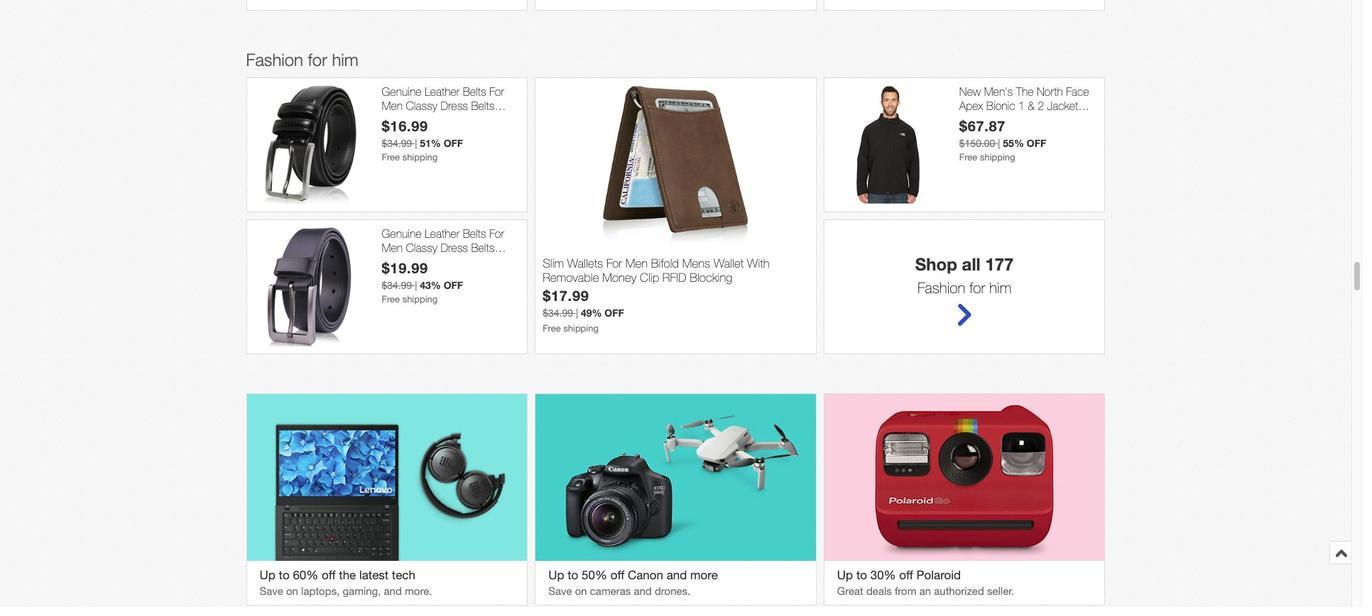 Task type: vqa. For each thing, say whether or not it's contained in the screenshot.
topmost bucket of baseballs
no



Task type: describe. For each thing, give the bounding box(es) containing it.
more.
[[405, 586, 432, 598]]

genuine for $19.99
[[382, 228, 422, 240]]

all
[[962, 255, 981, 275]]

$150.00
[[960, 138, 996, 149]]

fashion for him
[[246, 50, 359, 70]]

mens inside slim wallets for men bifold mens wallet with removable money clip rfid blocking $17.99 $34.99 | 49% off free shipping
[[683, 256, 711, 271]]

the
[[1016, 86, 1034, 98]]

$34.99 for $16.99
[[382, 138, 412, 149]]

rfid
[[663, 271, 687, 285]]

men's
[[984, 86, 1013, 98]]

new men's the north face apex bionic 1 & 2 jacket small medium large xl 2xl link
[[960, 86, 1098, 126]]

face
[[1067, 86, 1090, 98]]

authorized
[[934, 586, 985, 598]]

1 horizontal spatial and
[[634, 586, 652, 598]]

up to 60% off the latest tech save on laptops, gaming, and more.
[[260, 569, 432, 598]]

laptops,
[[301, 586, 340, 598]]

50%
[[582, 569, 607, 583]]

genuine leather belts for men classy dress belts mens belt many colors & sizes for $16.99
[[382, 86, 504, 139]]

& inside new men's the north face apex bionic 1 & 2 jacket small medium large xl 2xl
[[1028, 99, 1035, 112]]

leather for $19.99
[[425, 228, 460, 240]]

new
[[960, 86, 981, 98]]

save for up to 60% off the latest tech
[[260, 586, 283, 598]]

2 horizontal spatial and
[[667, 569, 687, 583]]

classy for $19.99
[[406, 241, 438, 254]]

gaming,
[[343, 586, 381, 598]]

seller.
[[988, 586, 1015, 598]]

shop
[[916, 255, 958, 275]]

& for $16.99
[[495, 113, 502, 126]]

medium
[[989, 113, 1027, 126]]

$34.99 inside slim wallets for men bifold mens wallet with removable money clip rfid blocking $17.99 $34.99 | 49% off free shipping
[[543, 308, 573, 319]]

for for $19.99
[[490, 228, 504, 240]]

men for $19.99
[[382, 241, 403, 254]]

free for $19.99
[[382, 294, 400, 305]]

1
[[1019, 99, 1025, 112]]

shipping for $16.99
[[403, 152, 438, 163]]

to for 60%
[[279, 569, 290, 583]]

removable
[[543, 271, 599, 285]]

$19.99 $34.99 | 43% off free shipping
[[382, 259, 463, 305]]

& for $19.99
[[495, 255, 502, 268]]

43%
[[420, 279, 441, 291]]

polaroid
[[917, 569, 961, 583]]

many for $16.99
[[433, 113, 458, 126]]

$17.99
[[543, 287, 589, 304]]

classy for $16.99
[[406, 99, 438, 112]]

slim wallets for men bifold mens wallet with removable money clip rfid blocking $17.99 $34.99 | 49% off free shipping
[[543, 256, 770, 334]]

off inside slim wallets for men bifold mens wallet with removable money clip rfid blocking $17.99 $34.99 | 49% off free shipping
[[605, 307, 624, 319]]

off inside $67.87 $150.00 | 55% off free shipping
[[1027, 137, 1047, 149]]

free for $67.87
[[960, 152, 978, 163]]

sizes for $19.99
[[382, 269, 407, 281]]

off inside up to 50% off canon and more save on cameras and drones.
[[611, 569, 625, 583]]

shipping for $19.99
[[403, 294, 438, 305]]

$67.87
[[960, 117, 1006, 134]]

save for up to 50% off canon and more
[[549, 586, 572, 598]]

slim wallets for men bifold mens wallet with removable money clip rfid blocking link
[[543, 256, 809, 287]]

off inside up to 30% off polaroid great deals from an authorized seller.
[[900, 569, 914, 583]]

2
[[1038, 99, 1045, 112]]

0 vertical spatial fashion
[[246, 50, 303, 70]]

jacket
[[1048, 99, 1079, 112]]

$34.99 for $19.99
[[382, 280, 412, 291]]

up for up to 30% off polaroid
[[838, 569, 853, 583]]

up to 50% off canon and more save on cameras and drones.
[[549, 569, 718, 598]]

blocking
[[690, 271, 733, 285]]

| for $19.99
[[415, 280, 417, 291]]

| inside slim wallets for men bifold mens wallet with removable money clip rfid blocking $17.99 $34.99 | 49% off free shipping
[[576, 308, 578, 319]]

for inside shop all 177 fashion for him
[[970, 280, 986, 297]]

him inside shop all 177 fashion for him
[[990, 280, 1012, 297]]

60%
[[293, 569, 318, 583]]

off inside '$16.99 $34.99 | 51% off free shipping'
[[444, 137, 463, 149]]

men for $16.99
[[382, 99, 403, 112]]

great
[[838, 586, 864, 598]]



Task type: locate. For each thing, give the bounding box(es) containing it.
on for 50%
[[575, 586, 587, 598]]

leather for $16.99
[[425, 86, 460, 98]]

1 genuine leather belts for men classy dress belts mens belt many colors & sizes link from the top
[[382, 86, 520, 139]]

bifold
[[651, 256, 679, 271]]

2 up from the left
[[549, 569, 564, 583]]

1 vertical spatial many
[[433, 255, 458, 268]]

off up cameras
[[611, 569, 625, 583]]

on inside up to 60% off the latest tech save on laptops, gaming, and more.
[[286, 586, 298, 598]]

dress for $16.99
[[441, 99, 468, 112]]

| left 55% on the right of the page
[[998, 138, 1001, 149]]

sizes
[[382, 126, 407, 139], [382, 269, 407, 281]]

sizes left 43%
[[382, 269, 407, 281]]

0 vertical spatial &
[[1028, 99, 1035, 112]]

2 dress from the top
[[441, 241, 468, 254]]

save left laptops,
[[260, 586, 283, 598]]

to for 30%
[[857, 569, 867, 583]]

up left '60%'
[[260, 569, 276, 583]]

up to 30% off polaroid great deals from an authorized seller.
[[838, 569, 1015, 598]]

to left 50%
[[568, 569, 579, 583]]

to inside up to 30% off polaroid great deals from an authorized seller.
[[857, 569, 867, 583]]

clip
[[640, 271, 659, 285]]

off right 43%
[[444, 279, 463, 291]]

1 many from the top
[[433, 113, 458, 126]]

2 leather from the top
[[425, 228, 460, 240]]

1 horizontal spatial him
[[990, 280, 1012, 297]]

0 horizontal spatial fashion
[[246, 50, 303, 70]]

0 vertical spatial men
[[382, 99, 403, 112]]

$34.99 down $17.99
[[543, 308, 573, 319]]

0 vertical spatial colors
[[462, 113, 492, 126]]

shipping inside '$19.99 $34.99 | 43% off free shipping'
[[403, 294, 438, 305]]

fashion
[[246, 50, 303, 70], [918, 280, 966, 297]]

small
[[960, 113, 985, 126]]

from
[[895, 586, 917, 598]]

dress
[[441, 99, 468, 112], [441, 241, 468, 254]]

free inside $67.87 $150.00 | 55% off free shipping
[[960, 152, 978, 163]]

0 vertical spatial genuine
[[382, 86, 422, 98]]

up inside up to 60% off the latest tech save on laptops, gaming, and more.
[[260, 569, 276, 583]]

more
[[691, 569, 718, 583]]

up for up to 60% off the latest tech
[[260, 569, 276, 583]]

0 horizontal spatial on
[[286, 586, 298, 598]]

classy
[[406, 99, 438, 112], [406, 241, 438, 254]]

genuine leather belts for men classy dress belts mens belt many colors & sizes for $19.99
[[382, 228, 504, 281]]

genuine
[[382, 86, 422, 98], [382, 228, 422, 240]]

mens for $19.99
[[382, 255, 408, 268]]

off right 55% on the right of the page
[[1027, 137, 1047, 149]]

1 sizes from the top
[[382, 126, 407, 139]]

$34.99 inside '$16.99 $34.99 | 51% off free shipping'
[[382, 138, 412, 149]]

0 horizontal spatial save
[[260, 586, 283, 598]]

apex
[[960, 99, 984, 112]]

leather
[[425, 86, 460, 98], [425, 228, 460, 240]]

men up $19.99
[[382, 241, 403, 254]]

1 vertical spatial dress
[[441, 241, 468, 254]]

1 up from the left
[[260, 569, 276, 583]]

free inside slim wallets for men bifold mens wallet with removable money clip rfid blocking $17.99 $34.99 | 49% off free shipping
[[543, 323, 561, 334]]

tech
[[392, 569, 416, 583]]

2 vertical spatial $34.99
[[543, 308, 573, 319]]

0 horizontal spatial to
[[279, 569, 290, 583]]

&
[[1028, 99, 1035, 112], [495, 113, 502, 126], [495, 255, 502, 268]]

1 vertical spatial fashion
[[918, 280, 966, 297]]

free down $17.99
[[543, 323, 561, 334]]

save
[[260, 586, 283, 598], [549, 586, 572, 598]]

2 vertical spatial &
[[495, 255, 502, 268]]

drones.
[[655, 586, 691, 598]]

up for up to 50% off canon and more
[[549, 569, 564, 583]]

wallets
[[568, 256, 603, 271]]

| for $67.87
[[998, 138, 1001, 149]]

genuine leather belts for men classy dress belts mens belt many colors & sizes link for $19.99
[[382, 228, 520, 281]]

many up 43%
[[433, 255, 458, 268]]

slim
[[543, 256, 564, 271]]

dress for $19.99
[[441, 241, 468, 254]]

| left 51%
[[415, 138, 417, 149]]

off right 51%
[[444, 137, 463, 149]]

0 vertical spatial belt
[[412, 113, 429, 126]]

1 save from the left
[[260, 586, 283, 598]]

genuine leather belts for men classy dress belts mens belt many colors & sizes link
[[382, 86, 520, 139], [382, 228, 520, 281]]

0 vertical spatial genuine leather belts for men classy dress belts mens belt many colors & sizes
[[382, 86, 504, 139]]

0 horizontal spatial and
[[384, 586, 402, 598]]

1 horizontal spatial up
[[549, 569, 564, 583]]

on down 50%
[[575, 586, 587, 598]]

him
[[332, 50, 359, 70], [990, 280, 1012, 297]]

1 horizontal spatial fashion
[[918, 280, 966, 297]]

0 vertical spatial dress
[[441, 99, 468, 112]]

genuine up $19.99
[[382, 228, 422, 240]]

wallet
[[714, 256, 744, 271]]

1 vertical spatial for
[[490, 228, 504, 240]]

free down $16.99
[[382, 152, 400, 163]]

0 vertical spatial $34.99
[[382, 138, 412, 149]]

| for $16.99
[[415, 138, 417, 149]]

and inside up to 60% off the latest tech save on laptops, gaming, and more.
[[384, 586, 402, 598]]

2 genuine leather belts for men classy dress belts mens belt many colors & sizes link from the top
[[382, 228, 520, 281]]

2 to from the left
[[568, 569, 579, 583]]

save inside up to 50% off canon and more save on cameras and drones.
[[549, 586, 572, 598]]

0 horizontal spatial for
[[308, 50, 327, 70]]

bionic
[[987, 99, 1016, 112]]

shipping inside '$16.99 $34.99 | 51% off free shipping'
[[403, 152, 438, 163]]

to inside up to 60% off the latest tech save on laptops, gaming, and more.
[[279, 569, 290, 583]]

shipping down 55% on the right of the page
[[980, 152, 1016, 163]]

many
[[433, 113, 458, 126], [433, 255, 458, 268]]

free inside '$16.99 $34.99 | 51% off free shipping'
[[382, 152, 400, 163]]

save inside up to 60% off the latest tech save on laptops, gaming, and more.
[[260, 586, 283, 598]]

genuine for $16.99
[[382, 86, 422, 98]]

2 genuine from the top
[[382, 228, 422, 240]]

1 vertical spatial him
[[990, 280, 1012, 297]]

1 vertical spatial colors
[[462, 255, 492, 268]]

men up $16.99
[[382, 99, 403, 112]]

| inside '$19.99 $34.99 | 43% off free shipping'
[[415, 280, 417, 291]]

for for $16.99
[[490, 86, 504, 98]]

up inside up to 50% off canon and more save on cameras and drones.
[[549, 569, 564, 583]]

free for $16.99
[[382, 152, 400, 163]]

money
[[603, 271, 637, 285]]

55%
[[1003, 137, 1024, 149]]

2 belt from the top
[[412, 255, 429, 268]]

save left cameras
[[549, 586, 572, 598]]

free down $150.00
[[960, 152, 978, 163]]

2 genuine leather belts for men classy dress belts mens belt many colors & sizes from the top
[[382, 228, 504, 281]]

dress up 43%
[[441, 241, 468, 254]]

1 genuine from the top
[[382, 86, 422, 98]]

belt up 51%
[[412, 113, 429, 126]]

1 belt from the top
[[412, 113, 429, 126]]

1 horizontal spatial save
[[549, 586, 572, 598]]

classy up $19.99
[[406, 241, 438, 254]]

up inside up to 30% off polaroid great deals from an authorized seller.
[[838, 569, 853, 583]]

off
[[444, 137, 463, 149], [1027, 137, 1047, 149], [444, 279, 463, 291], [605, 307, 624, 319], [322, 569, 336, 583], [611, 569, 625, 583], [900, 569, 914, 583]]

1 classy from the top
[[406, 99, 438, 112]]

1 horizontal spatial for
[[970, 280, 986, 297]]

0 vertical spatial sizes
[[382, 126, 407, 139]]

177
[[986, 255, 1014, 275]]

2 save from the left
[[549, 586, 572, 598]]

cameras
[[590, 586, 631, 598]]

off inside up to 60% off the latest tech save on laptops, gaming, and more.
[[322, 569, 336, 583]]

1 vertical spatial genuine leather belts for men classy dress belts mens belt many colors & sizes
[[382, 228, 504, 281]]

many up 51%
[[433, 113, 458, 126]]

2 vertical spatial for
[[607, 256, 622, 271]]

to left '60%'
[[279, 569, 290, 583]]

and up drones.
[[667, 569, 687, 583]]

sizes left 51%
[[382, 126, 407, 139]]

with
[[747, 256, 770, 271]]

1 to from the left
[[279, 569, 290, 583]]

north
[[1037, 86, 1063, 98]]

off right 49%
[[605, 307, 624, 319]]

2 on from the left
[[575, 586, 587, 598]]

shipping inside slim wallets for men bifold mens wallet with removable money clip rfid blocking $17.99 $34.99 | 49% off free shipping
[[564, 323, 599, 334]]

new men's the north face apex bionic 1 & 2 jacket small medium large xl 2xl
[[960, 86, 1093, 126]]

1 colors from the top
[[462, 113, 492, 126]]

$34.99 down $16.99
[[382, 138, 412, 149]]

1 vertical spatial genuine
[[382, 228, 422, 240]]

1 vertical spatial belt
[[412, 255, 429, 268]]

leather up $19.99
[[425, 228, 460, 240]]

0 horizontal spatial him
[[332, 50, 359, 70]]

up left 50%
[[549, 569, 564, 583]]

mens for $16.99
[[382, 113, 408, 126]]

shipping for $67.87
[[980, 152, 1016, 163]]

genuine up $16.99
[[382, 86, 422, 98]]

| left 49%
[[576, 308, 578, 319]]

shipping
[[403, 152, 438, 163], [980, 152, 1016, 163], [403, 294, 438, 305], [564, 323, 599, 334]]

$19.99
[[382, 259, 428, 276]]

2 many from the top
[[433, 255, 458, 268]]

$67.87 $150.00 | 55% off free shipping
[[960, 117, 1047, 163]]

1 vertical spatial &
[[495, 113, 502, 126]]

deals
[[867, 586, 892, 598]]

on for 60%
[[286, 586, 298, 598]]

$16.99 $34.99 | 51% off free shipping
[[382, 117, 463, 163]]

off up from
[[900, 569, 914, 583]]

classy up $16.99
[[406, 99, 438, 112]]

belt
[[412, 113, 429, 126], [412, 255, 429, 268]]

canon
[[628, 569, 664, 583]]

up
[[260, 569, 276, 583], [549, 569, 564, 583], [838, 569, 853, 583]]

and down tech
[[384, 586, 402, 598]]

men inside slim wallets for men bifold mens wallet with removable money clip rfid blocking $17.99 $34.99 | 49% off free shipping
[[626, 256, 648, 271]]

1 vertical spatial sizes
[[382, 269, 407, 281]]

the
[[339, 569, 356, 583]]

belt for $19.99
[[412, 255, 429, 268]]

$34.99 down $19.99
[[382, 280, 412, 291]]

free
[[382, 152, 400, 163], [960, 152, 978, 163], [382, 294, 400, 305], [543, 323, 561, 334]]

0 vertical spatial him
[[332, 50, 359, 70]]

belt for $16.99
[[412, 113, 429, 126]]

2 sizes from the top
[[382, 269, 407, 281]]

many for $19.99
[[433, 255, 458, 268]]

genuine leather belts for men classy dress belts mens belt many colors & sizes link for $16.99
[[382, 86, 520, 139]]

2 horizontal spatial to
[[857, 569, 867, 583]]

0 horizontal spatial up
[[260, 569, 276, 583]]

to
[[279, 569, 290, 583], [568, 569, 579, 583], [857, 569, 867, 583]]

|
[[415, 138, 417, 149], [998, 138, 1001, 149], [415, 280, 417, 291], [576, 308, 578, 319]]

to for 50%
[[568, 569, 579, 583]]

off inside '$19.99 $34.99 | 43% off free shipping'
[[444, 279, 463, 291]]

free down $19.99
[[382, 294, 400, 305]]

and down canon
[[634, 586, 652, 598]]

off up laptops,
[[322, 569, 336, 583]]

1 vertical spatial genuine leather belts for men classy dress belts mens belt many colors & sizes link
[[382, 228, 520, 281]]

colors
[[462, 113, 492, 126], [462, 255, 492, 268]]

0 vertical spatial for
[[490, 86, 504, 98]]

belts
[[463, 86, 486, 98], [471, 99, 495, 112], [463, 228, 486, 240], [471, 241, 495, 254]]

fashion inside shop all 177 fashion for him
[[918, 280, 966, 297]]

large
[[1030, 113, 1056, 126]]

$34.99 inside '$19.99 $34.99 | 43% off free shipping'
[[382, 280, 412, 291]]

0 vertical spatial for
[[308, 50, 327, 70]]

men
[[382, 99, 403, 112], [382, 241, 403, 254], [626, 256, 648, 271]]

for
[[490, 86, 504, 98], [490, 228, 504, 240], [607, 256, 622, 271]]

free inside '$19.99 $34.99 | 43% off free shipping'
[[382, 294, 400, 305]]

shipping down 51%
[[403, 152, 438, 163]]

on
[[286, 586, 298, 598], [575, 586, 587, 598]]

mens
[[382, 113, 408, 126], [382, 255, 408, 268], [683, 256, 711, 271]]

| left 43%
[[415, 280, 417, 291]]

2 colors from the top
[[462, 255, 492, 268]]

shipping inside $67.87 $150.00 | 55% off free shipping
[[980, 152, 1016, 163]]

latest
[[359, 569, 389, 583]]

2 vertical spatial men
[[626, 256, 648, 271]]

belt up 43%
[[412, 255, 429, 268]]

up up "great"
[[838, 569, 853, 583]]

xl
[[1060, 113, 1072, 126]]

0 vertical spatial genuine leather belts for men classy dress belts mens belt many colors & sizes link
[[382, 86, 520, 139]]

0 vertical spatial many
[[433, 113, 458, 126]]

1 vertical spatial leather
[[425, 228, 460, 240]]

dress up 51%
[[441, 99, 468, 112]]

1 leather from the top
[[425, 86, 460, 98]]

for inside slim wallets for men bifold mens wallet with removable money clip rfid blocking $17.99 $34.99 | 49% off free shipping
[[607, 256, 622, 271]]

colors for $19.99
[[462, 255, 492, 268]]

$34.99
[[382, 138, 412, 149], [382, 280, 412, 291], [543, 308, 573, 319]]

0 vertical spatial leather
[[425, 86, 460, 98]]

shipping down 43%
[[403, 294, 438, 305]]

for
[[308, 50, 327, 70], [970, 280, 986, 297]]

2 horizontal spatial up
[[838, 569, 853, 583]]

genuine leather belts for men classy dress belts mens belt many colors & sizes
[[382, 86, 504, 139], [382, 228, 504, 281]]

1 vertical spatial men
[[382, 241, 403, 254]]

51%
[[420, 137, 441, 149]]

1 vertical spatial $34.99
[[382, 280, 412, 291]]

men up clip
[[626, 256, 648, 271]]

1 vertical spatial for
[[970, 280, 986, 297]]

49%
[[581, 307, 602, 319]]

to up "great"
[[857, 569, 867, 583]]

to inside up to 50% off canon and more save on cameras and drones.
[[568, 569, 579, 583]]

3 to from the left
[[857, 569, 867, 583]]

0 vertical spatial classy
[[406, 99, 438, 112]]

on down '60%'
[[286, 586, 298, 598]]

and
[[667, 569, 687, 583], [384, 586, 402, 598], [634, 586, 652, 598]]

1 genuine leather belts for men classy dress belts mens belt many colors & sizes from the top
[[382, 86, 504, 139]]

2 classy from the top
[[406, 241, 438, 254]]

shipping down 49%
[[564, 323, 599, 334]]

3 up from the left
[[838, 569, 853, 583]]

| inside '$16.99 $34.99 | 51% off free shipping'
[[415, 138, 417, 149]]

shop all 177 fashion for him
[[916, 255, 1014, 297]]

1 horizontal spatial on
[[575, 586, 587, 598]]

2xl
[[1075, 113, 1093, 126]]

1 on from the left
[[286, 586, 298, 598]]

| inside $67.87 $150.00 | 55% off free shipping
[[998, 138, 1001, 149]]

1 horizontal spatial to
[[568, 569, 579, 583]]

30%
[[871, 569, 896, 583]]

on inside up to 50% off canon and more save on cameras and drones.
[[575, 586, 587, 598]]

$16.99
[[382, 117, 428, 134]]

1 dress from the top
[[441, 99, 468, 112]]

sizes for $16.99
[[382, 126, 407, 139]]

colors for $16.99
[[462, 113, 492, 126]]

leather up $16.99
[[425, 86, 460, 98]]

an
[[920, 586, 931, 598]]

1 vertical spatial classy
[[406, 241, 438, 254]]



